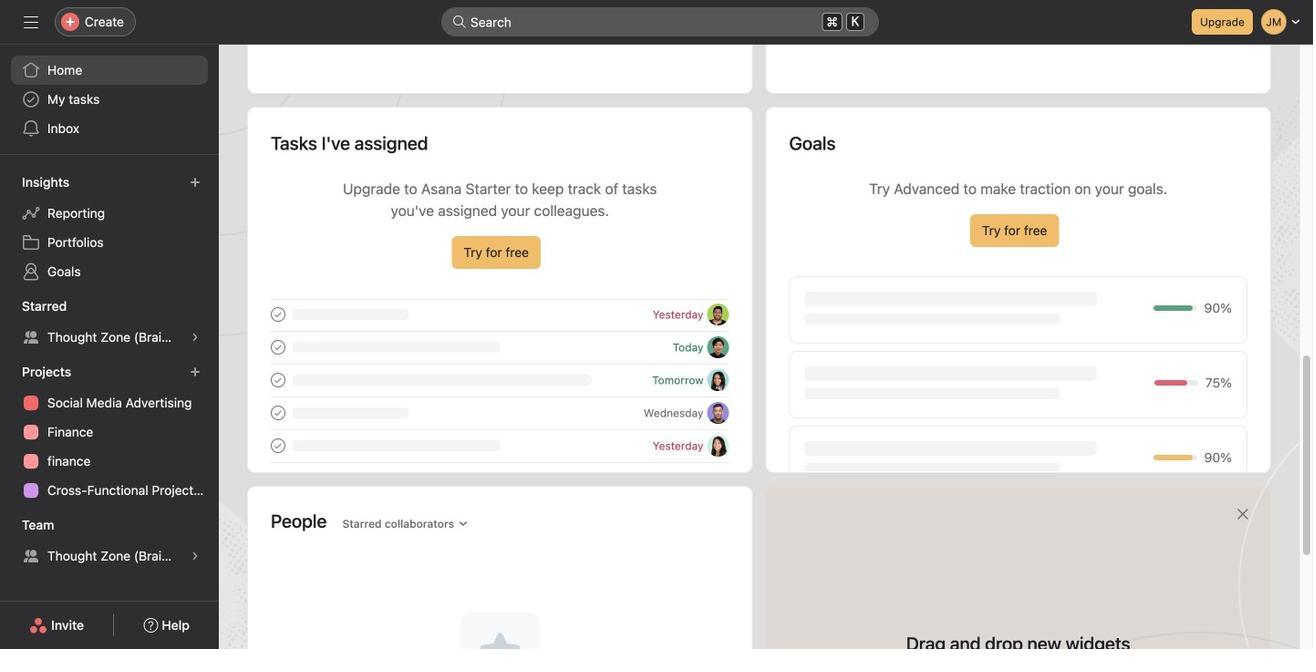 Task type: describe. For each thing, give the bounding box(es) containing it.
new project or portfolio image
[[190, 367, 201, 378]]

teams element
[[0, 509, 219, 575]]

global element
[[0, 45, 219, 154]]

prominent image
[[452, 15, 467, 29]]

starred element
[[0, 290, 219, 356]]

Search tasks, projects, and more text field
[[441, 7, 879, 36]]



Task type: locate. For each thing, give the bounding box(es) containing it.
insights element
[[0, 166, 219, 290]]

see details, thought zone (brainstorm space) image
[[190, 332, 201, 343]]

None field
[[441, 7, 879, 36]]

see details, thought zone (brainstorm space) image
[[190, 551, 201, 562]]

new insights image
[[190, 177, 201, 188]]

hide sidebar image
[[24, 15, 38, 29]]

dismiss image
[[1236, 507, 1250, 522]]

projects element
[[0, 356, 219, 509]]



Task type: vqa. For each thing, say whether or not it's contained in the screenshot.
See details, Thought Zone (Brainstorm Space) image
yes



